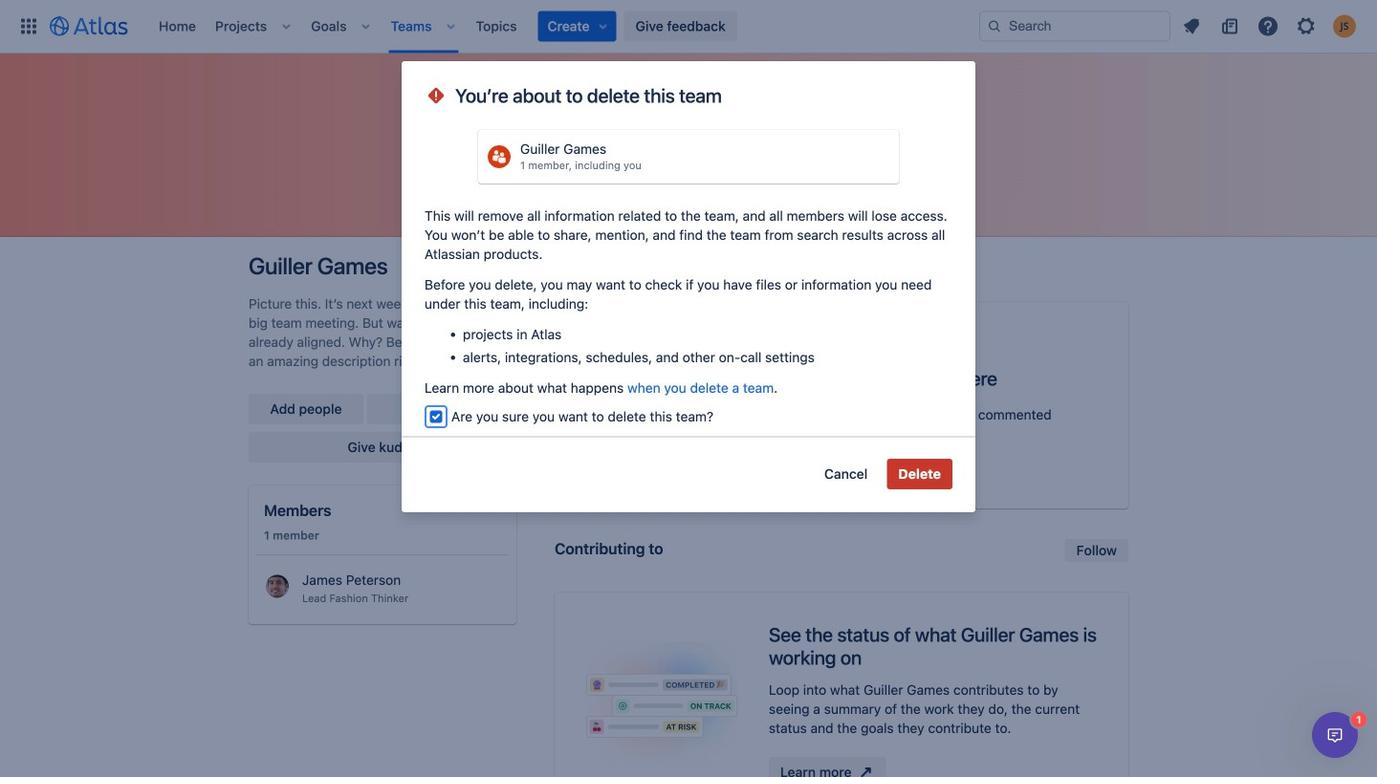 Task type: vqa. For each thing, say whether or not it's contained in the screenshot.
See previous year image
no



Task type: describe. For each thing, give the bounding box(es) containing it.
top element
[[11, 0, 980, 53]]

Search field
[[980, 11, 1171, 42]]

danger image
[[425, 84, 448, 107]]

1 horizontal spatial dialog
[[1312, 713, 1358, 759]]

help image
[[1257, 15, 1280, 38]]



Task type: locate. For each thing, give the bounding box(es) containing it.
search image
[[987, 19, 1003, 34]]

None search field
[[980, 11, 1171, 42]]

None checkbox
[[425, 406, 448, 429]]

1 vertical spatial dialog
[[1312, 713, 1358, 759]]

dialog
[[402, 61, 976, 513], [1312, 713, 1358, 759]]

banner
[[0, 0, 1378, 54]]

0 vertical spatial dialog
[[402, 61, 976, 513]]

0 horizontal spatial dialog
[[402, 61, 976, 513]]



